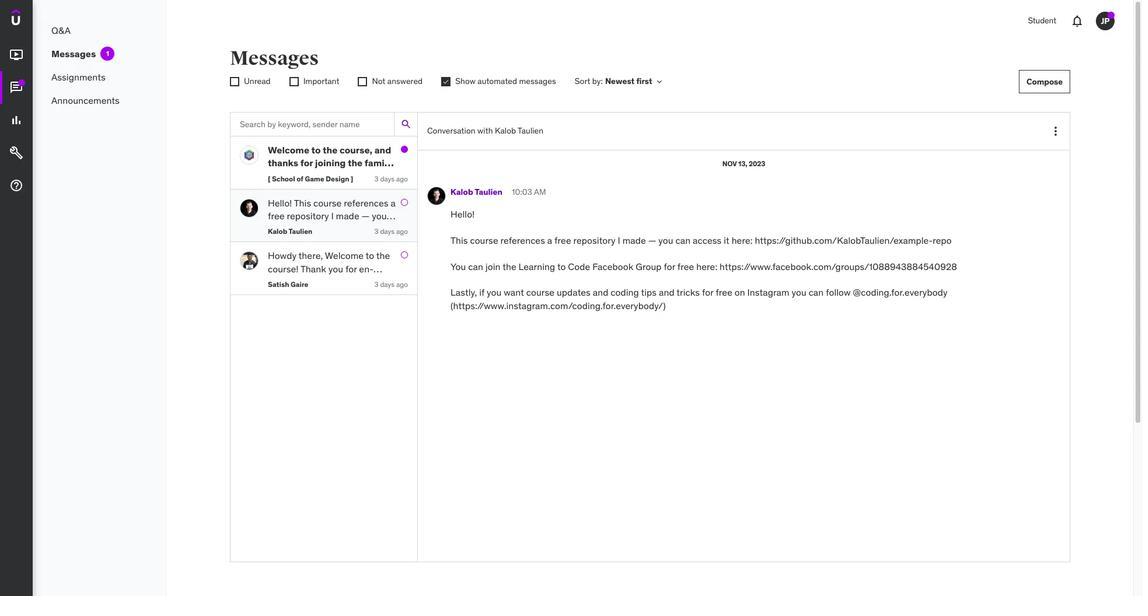 Task type: vqa. For each thing, say whether or not it's contained in the screenshot.
'content'
no



Task type: describe. For each thing, give the bounding box(es) containing it.
https://github.com/kalobtaulien/example-
[[755, 234, 933, 246]]

q&a
[[51, 24, 71, 36]]

days for [ school of game design ]
[[380, 174, 395, 183]]

facebook
[[592, 261, 633, 272]]

0 horizontal spatial you
[[487, 287, 502, 298]]

nov 13, 2023
[[722, 159, 765, 168]]

by:
[[592, 76, 603, 86]]

announcements
[[51, 94, 120, 106]]

0 horizontal spatial can
[[468, 261, 483, 272]]

2 horizontal spatial free
[[716, 287, 732, 298]]

show automated messages
[[455, 76, 556, 86]]

0 horizontal spatial here:
[[696, 261, 717, 272]]

this
[[451, 234, 468, 246]]

show
[[455, 76, 476, 86]]

lastly,
[[451, 287, 477, 298]]

2023
[[749, 159, 765, 168]]

[
[[268, 174, 270, 183]]

code
[[568, 261, 590, 272]]

2 horizontal spatial kalob
[[495, 126, 516, 136]]

0 vertical spatial taulien
[[518, 126, 543, 136]]

q&a link
[[33, 19, 167, 42]]

(https://www.instagram.com/coding.for.everybody/)
[[451, 300, 666, 312]]

1 horizontal spatial messages
[[230, 46, 319, 71]]

Search by keyword, sender name text field
[[231, 113, 394, 136]]

satish gaire
[[268, 280, 308, 289]]

follow
[[826, 287, 851, 298]]

13,
[[738, 159, 747, 168]]

2 vertical spatial kalob
[[268, 227, 287, 236]]

3 days ago for [ school of game design ]
[[374, 174, 408, 183]]

1 and from the left
[[593, 287, 608, 298]]

with
[[477, 126, 493, 136]]

am
[[534, 187, 546, 198]]

the
[[503, 261, 516, 272]]

1 medium image from the top
[[9, 48, 23, 62]]

1 horizontal spatial free
[[678, 261, 694, 272]]

gaire
[[291, 280, 308, 289]]

1 horizontal spatial can
[[676, 234, 691, 246]]

student link
[[1021, 7, 1063, 35]]

announcements link
[[33, 89, 167, 112]]

not answered
[[372, 76, 423, 86]]

10:03
[[512, 187, 532, 198]]

3 days ago for kalob taulien
[[374, 227, 408, 236]]

first
[[636, 76, 652, 86]]

[ school of game design ]
[[268, 174, 353, 183]]

@coding.for.everybody
[[853, 287, 948, 298]]

tricks
[[677, 287, 700, 298]]

notifications image
[[1070, 14, 1084, 28]]

unread
[[244, 76, 271, 86]]

game
[[305, 174, 324, 183]]

a
[[547, 234, 552, 246]]

0 vertical spatial free
[[555, 234, 571, 246]]

it
[[724, 234, 729, 246]]

2 medium image from the top
[[9, 146, 23, 160]]

search image
[[400, 118, 412, 130]]

0 vertical spatial here:
[[732, 234, 753, 246]]

jp
[[1101, 16, 1110, 26]]

join
[[485, 261, 501, 272]]

1 medium image from the top
[[9, 81, 23, 95]]

messages
[[519, 76, 556, 86]]

learning
[[519, 261, 555, 272]]

want
[[504, 287, 524, 298]]

3 for kalob taulien
[[374, 227, 379, 236]]

hello! this course references a free repository i made — you can access it here: https://github.com/kalobtaulien/example-repo you can join the learning to code facebook group for free here: https://www.facebook.com/groups/1088943884540928 lastly, if you want course updates and coding tips and tricks for free on instagram you can follow @coding.for.everybody (https://www.instagram.com/coding.for.everybody/)
[[451, 208, 957, 312]]

compose
[[1027, 76, 1063, 87]]

assignments
[[51, 71, 106, 83]]

repo
[[933, 234, 952, 246]]

2 horizontal spatial can
[[809, 287, 824, 298]]

updates
[[557, 287, 591, 298]]

]
[[351, 174, 353, 183]]

1 horizontal spatial course
[[526, 287, 555, 298]]

tips
[[641, 287, 657, 298]]

nov
[[722, 159, 737, 168]]



Task type: locate. For each thing, give the bounding box(es) containing it.
3 days ago
[[374, 174, 408, 183], [374, 227, 408, 236], [374, 280, 408, 289]]

can left follow
[[809, 287, 824, 298]]

0 vertical spatial ago
[[396, 174, 408, 183]]

days
[[380, 174, 395, 183], [380, 227, 395, 236], [380, 280, 395, 289]]

for right tricks
[[702, 287, 714, 298]]

1 ago from the top
[[396, 174, 408, 183]]

on
[[735, 287, 745, 298]]

sort by: newest first
[[575, 76, 652, 86]]

1 vertical spatial medium image
[[9, 146, 23, 160]]

0 vertical spatial 3
[[374, 174, 379, 183]]

1 vertical spatial ago
[[396, 227, 408, 236]]

1 horizontal spatial you
[[659, 234, 673, 246]]

kalob up satish
[[268, 227, 287, 236]]

2 vertical spatial 3
[[374, 280, 379, 289]]

jp link
[[1091, 7, 1119, 35]]

conversation actions image
[[1049, 124, 1063, 138]]

repository
[[573, 234, 616, 246]]

1 xsmall image from the left
[[289, 77, 299, 86]]

0 vertical spatial medium image
[[9, 48, 23, 62]]

can
[[676, 234, 691, 246], [468, 261, 483, 272], [809, 287, 824, 298]]

2 horizontal spatial taulien
[[518, 126, 543, 136]]

kalob right with
[[495, 126, 516, 136]]

2 vertical spatial medium image
[[9, 179, 23, 193]]

days for satish gaire
[[380, 280, 395, 289]]

2 and from the left
[[659, 287, 675, 298]]

made
[[623, 234, 646, 246]]

access
[[693, 234, 722, 246]]

you have alerts image
[[1108, 12, 1115, 19]]

xsmall image
[[289, 77, 299, 86], [358, 77, 367, 86], [441, 77, 451, 86]]

can left access at the top
[[676, 234, 691, 246]]

not
[[372, 76, 385, 86]]

xsmall image
[[655, 77, 664, 86], [230, 77, 239, 86]]

0 vertical spatial kalob
[[495, 126, 516, 136]]

2 3 from the top
[[374, 227, 379, 236]]

you right —
[[659, 234, 673, 246]]

0 horizontal spatial kalob
[[268, 227, 287, 236]]

xsmall image left show
[[441, 77, 451, 86]]

to
[[557, 261, 566, 272]]

https://www.facebook.com/groups/1088943884540928
[[720, 261, 957, 272]]

0 horizontal spatial taulien
[[289, 227, 312, 236]]

2 vertical spatial 3 days ago
[[374, 280, 408, 289]]

0 vertical spatial medium image
[[9, 81, 23, 95]]

i
[[618, 234, 620, 246]]

1 3 days ago from the top
[[374, 174, 408, 183]]

here: down access at the top
[[696, 261, 717, 272]]

xsmall image for not answered
[[358, 77, 367, 86]]

hello!
[[451, 208, 475, 220]]

1 vertical spatial free
[[678, 261, 694, 272]]

medium image
[[9, 48, 23, 62], [9, 113, 23, 127], [9, 179, 23, 193]]

kalob taulien up hello!
[[451, 187, 503, 198]]

here: right it
[[732, 234, 753, 246]]

2 vertical spatial ago
[[396, 280, 408, 289]]

course right this
[[470, 234, 498, 246]]

1 horizontal spatial xsmall image
[[358, 77, 367, 86]]

1 vertical spatial 3
[[374, 227, 379, 236]]

course
[[470, 234, 498, 246], [526, 287, 555, 298]]

important
[[303, 76, 339, 86]]

2 horizontal spatial you
[[792, 287, 806, 298]]

group
[[636, 261, 662, 272]]

1 days from the top
[[380, 174, 395, 183]]

1 vertical spatial kalob taulien
[[268, 227, 312, 236]]

3 ago from the top
[[396, 280, 408, 289]]

xsmall image right first
[[655, 77, 664, 86]]

0 horizontal spatial free
[[555, 234, 571, 246]]

1 horizontal spatial taulien
[[475, 187, 503, 198]]

ago for [ school of game design ]
[[396, 174, 408, 183]]

and right the "tips"
[[659, 287, 675, 298]]

1 vertical spatial can
[[468, 261, 483, 272]]

2 vertical spatial taulien
[[289, 227, 312, 236]]

taulien right with
[[518, 126, 543, 136]]

free
[[555, 234, 571, 246], [678, 261, 694, 272], [716, 287, 732, 298]]

1 vertical spatial days
[[380, 227, 395, 236]]

3 days ago for satish gaire
[[374, 280, 408, 289]]

1 vertical spatial medium image
[[9, 113, 23, 127]]

and left coding
[[593, 287, 608, 298]]

2 vertical spatial can
[[809, 287, 824, 298]]

ago
[[396, 174, 408, 183], [396, 227, 408, 236], [396, 280, 408, 289]]

for
[[664, 261, 675, 272], [702, 287, 714, 298]]

1 horizontal spatial for
[[702, 287, 714, 298]]

kalob taulien link
[[451, 187, 503, 198]]

ago for satish gaire
[[396, 280, 408, 289]]

1 vertical spatial 3 days ago
[[374, 227, 408, 236]]

taulien
[[518, 126, 543, 136], [475, 187, 503, 198], [289, 227, 312, 236]]

kalob taulien
[[451, 187, 503, 198], [268, 227, 312, 236]]

coding
[[611, 287, 639, 298]]

ago for kalob taulien
[[396, 227, 408, 236]]

3 medium image from the top
[[9, 179, 23, 193]]

conversation
[[427, 126, 475, 136]]

3
[[374, 174, 379, 183], [374, 227, 379, 236], [374, 280, 379, 289]]

xsmall image for important
[[289, 77, 299, 86]]

udemy image
[[12, 9, 65, 29]]

of
[[297, 174, 303, 183]]

references
[[501, 234, 545, 246]]

xsmall image left important
[[289, 77, 299, 86]]

design
[[326, 174, 349, 183]]

for right "group" at the right of the page
[[664, 261, 675, 272]]

course up (https://www.instagram.com/coding.for.everybody/)
[[526, 287, 555, 298]]

1 vertical spatial kalob
[[451, 187, 473, 198]]

you
[[451, 261, 466, 272]]

2 xsmall image from the left
[[358, 77, 367, 86]]

3 days from the top
[[380, 280, 395, 289]]

assignments link
[[33, 65, 167, 89]]

0 vertical spatial for
[[664, 261, 675, 272]]

3 3 from the top
[[374, 280, 379, 289]]

days for kalob taulien
[[380, 227, 395, 236]]

0 horizontal spatial xsmall image
[[230, 77, 239, 86]]

0 vertical spatial can
[[676, 234, 691, 246]]

0 horizontal spatial and
[[593, 287, 608, 298]]

1 horizontal spatial kalob taulien
[[451, 187, 503, 198]]

taulien down of
[[289, 227, 312, 236]]

you
[[659, 234, 673, 246], [487, 287, 502, 298], [792, 287, 806, 298]]

0 vertical spatial kalob taulien
[[451, 187, 503, 198]]

you right the instagram
[[792, 287, 806, 298]]

messages
[[230, 46, 319, 71], [51, 48, 96, 59]]

1
[[106, 49, 109, 58]]

0 vertical spatial 3 days ago
[[374, 174, 408, 183]]

free right a
[[555, 234, 571, 246]]

here:
[[732, 234, 753, 246], [696, 261, 717, 272]]

1 horizontal spatial here:
[[732, 234, 753, 246]]

10:03 am
[[512, 187, 546, 198]]

messages up the assignments
[[51, 48, 96, 59]]

3 3 days ago from the top
[[374, 280, 408, 289]]

free left "on"
[[716, 287, 732, 298]]

1 xsmall image from the left
[[655, 77, 664, 86]]

messages up unread
[[230, 46, 319, 71]]

2 3 days ago from the top
[[374, 227, 408, 236]]

0 horizontal spatial for
[[664, 261, 675, 272]]

and
[[593, 287, 608, 298], [659, 287, 675, 298]]

2 xsmall image from the left
[[230, 77, 239, 86]]

3 for satish gaire
[[374, 280, 379, 289]]

0 horizontal spatial course
[[470, 234, 498, 246]]

medium image
[[9, 81, 23, 95], [9, 146, 23, 160]]

1 horizontal spatial and
[[659, 287, 675, 298]]

satish
[[268, 280, 289, 289]]

xsmall image for show automated messages
[[441, 77, 451, 86]]

2 days from the top
[[380, 227, 395, 236]]

0 horizontal spatial messages
[[51, 48, 96, 59]]

3 xsmall image from the left
[[441, 77, 451, 86]]

0 horizontal spatial kalob taulien
[[268, 227, 312, 236]]

1 vertical spatial for
[[702, 287, 714, 298]]

1 3 from the top
[[374, 174, 379, 183]]

free up tricks
[[678, 261, 694, 272]]

conversation with kalob taulien
[[427, 126, 543, 136]]

2 vertical spatial free
[[716, 287, 732, 298]]

instagram
[[747, 287, 789, 298]]

3 for [ school of game design ]
[[374, 174, 379, 183]]

answered
[[387, 76, 423, 86]]

1 vertical spatial here:
[[696, 261, 717, 272]]

school
[[272, 174, 295, 183]]

2 horizontal spatial xsmall image
[[441, 77, 451, 86]]

2 vertical spatial days
[[380, 280, 395, 289]]

you right if
[[487, 287, 502, 298]]

2 ago from the top
[[396, 227, 408, 236]]

xsmall image left not
[[358, 77, 367, 86]]

compose link
[[1019, 70, 1070, 93]]

1 vertical spatial course
[[526, 287, 555, 298]]

xsmall image left unread
[[230, 77, 239, 86]]

2 medium image from the top
[[9, 113, 23, 127]]

1 horizontal spatial kalob
[[451, 187, 473, 198]]

1 vertical spatial taulien
[[475, 187, 503, 198]]

1 horizontal spatial xsmall image
[[655, 77, 664, 86]]

sort
[[575, 76, 590, 86]]

automated
[[478, 76, 517, 86]]

kalob taulien up satish gaire
[[268, 227, 312, 236]]

taulien left 10:03
[[475, 187, 503, 198]]

0 horizontal spatial xsmall image
[[289, 77, 299, 86]]

kalob up hello!
[[451, 187, 473, 198]]

if
[[479, 287, 485, 298]]

student
[[1028, 15, 1056, 26]]

0 vertical spatial days
[[380, 174, 395, 183]]

can left join
[[468, 261, 483, 272]]

kalob
[[495, 126, 516, 136], [451, 187, 473, 198], [268, 227, 287, 236]]

0 vertical spatial course
[[470, 234, 498, 246]]

—
[[648, 234, 656, 246]]

newest
[[605, 76, 635, 86]]



